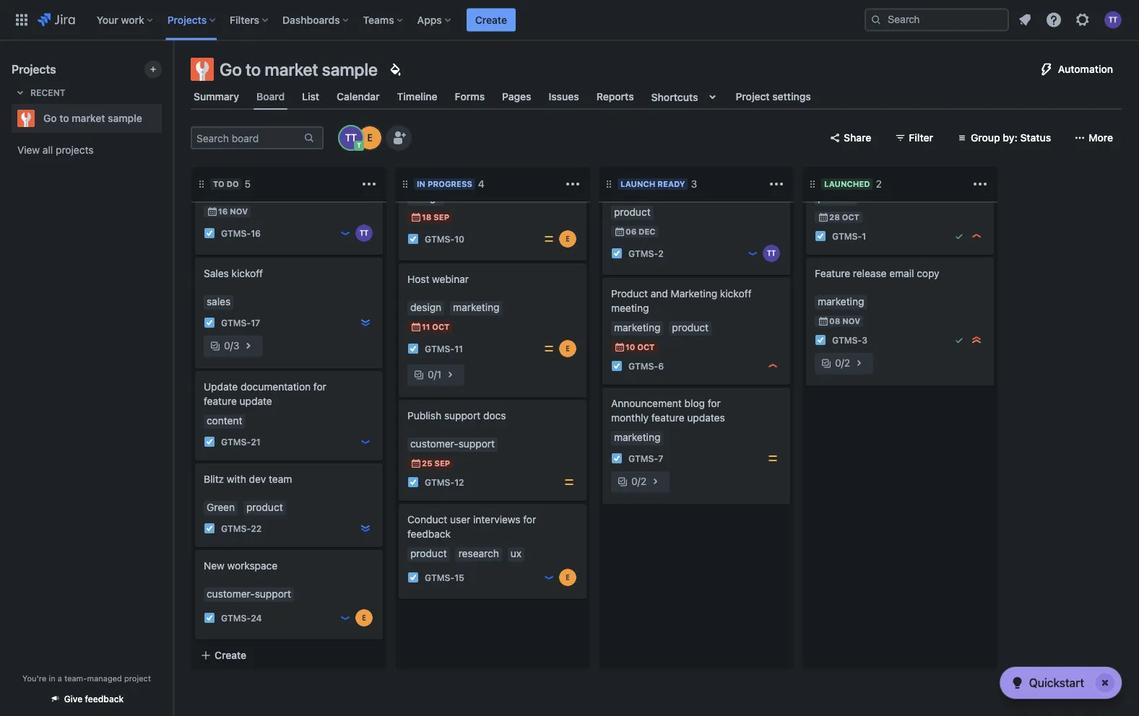 Task type: vqa. For each thing, say whether or not it's contained in the screenshot.
GTMS-6 link
yes



Task type: describe. For each thing, give the bounding box(es) containing it.
set background color image
[[386, 61, 404, 78]]

gtms- for 24
[[221, 613, 251, 623]]

market inside go to market sample link
[[72, 112, 105, 124]]

launch for launch ready 3
[[621, 180, 656, 189]]

gtms-16
[[221, 228, 261, 238]]

mobile
[[407, 172, 439, 184]]

terry turtle image for launch ad campaign
[[355, 225, 373, 242]]

your
[[97, 14, 118, 26]]

done image for feature release email copy
[[954, 334, 965, 346]]

group
[[971, 132, 1000, 144]]

launch ad campaign
[[204, 158, 300, 170]]

task image left gtms-24 link
[[204, 613, 215, 624]]

0 horizontal spatial kickoff
[[232, 268, 263, 280]]

0 vertical spatial terry turtle image
[[340, 126, 363, 150]]

sales
[[204, 268, 229, 280]]

4
[[478, 178, 485, 190]]

filter
[[909, 132, 933, 144]]

notifications image
[[1016, 11, 1034, 29]]

gtms-24 link
[[221, 612, 262, 625]]

06 december 2023 image
[[614, 226, 626, 238]]

user
[[450, 514, 470, 526]]

gtms- for 1
[[832, 231, 862, 241]]

marketing
[[671, 288, 717, 300]]

gtms-12 link
[[425, 476, 464, 489]]

0 / 1
[[428, 369, 441, 381]]

summary link
[[191, 84, 242, 110]]

interviews
[[473, 514, 521, 526]]

gtms-6 link
[[629, 360, 664, 372]]

18 sep
[[422, 213, 449, 222]]

list
[[302, 91, 319, 103]]

oct for and
[[637, 343, 655, 352]]

1 horizontal spatial high image
[[971, 230, 982, 242]]

for inside 'announcement blog for monthly feature updates'
[[708, 398, 721, 410]]

0 / 3
[[224, 340, 239, 352]]

gtms- for 3
[[832, 335, 862, 345]]

/ down gtms-17 link
[[230, 340, 233, 352]]

docs
[[483, 410, 506, 422]]

medium image
[[563, 477, 575, 488]]

28
[[829, 213, 840, 222]]

give feedback button
[[41, 688, 132, 711]]

help image
[[1045, 11, 1063, 29]]

08 november 2023 image
[[818, 316, 829, 327]]

feedback inside conduct user interviews for feedback
[[407, 528, 451, 540]]

gtms- for 16
[[221, 228, 251, 238]]

dashboards
[[283, 14, 340, 26]]

update documentation for feature update
[[204, 381, 326, 407]]

column actions menu image for 4
[[564, 176, 582, 193]]

recent
[[30, 87, 65, 98]]

gtms-15 link
[[425, 572, 464, 584]]

gtms-2
[[629, 248, 664, 259]]

0 horizontal spatial 10
[[455, 234, 465, 244]]

done image
[[954, 334, 965, 346]]

group by: status
[[971, 132, 1051, 144]]

gtms- for 22
[[221, 524, 251, 534]]

6
[[658, 361, 664, 371]]

your work button
[[92, 8, 159, 31]]

blog
[[685, 398, 705, 410]]

2 vertical spatial medium image
[[767, 453, 779, 465]]

0 down gtms-3 link
[[835, 357, 841, 369]]

gtms-24
[[221, 613, 262, 623]]

0 down gtms-11 link
[[428, 369, 434, 381]]

low image for new workspace
[[340, 613, 351, 624]]

messaging
[[815, 172, 865, 184]]

gtms-15
[[425, 573, 464, 583]]

gtms- for 12
[[425, 477, 455, 488]]

to
[[213, 180, 225, 189]]

feature inside 'announcement blog for monthly feature updates'
[[651, 412, 685, 424]]

teams button
[[359, 8, 409, 31]]

ad
[[241, 158, 252, 170]]

2 vertical spatial create
[[215, 650, 246, 662]]

11 october 2023 image
[[410, 321, 422, 333]]

release
[[853, 268, 887, 280]]

gtms-16 link
[[221, 227, 261, 240]]

documentation
[[241, 381, 311, 393]]

blitz with dev team
[[204, 474, 292, 485]]

25
[[422, 459, 432, 468]]

0 horizontal spatial high image
[[767, 360, 779, 372]]

medium image for host webinar
[[543, 343, 555, 355]]

0 vertical spatial go
[[220, 59, 242, 79]]

webinar
[[432, 273, 469, 285]]

1 horizontal spatial 16
[[251, 228, 261, 238]]

25 sep
[[422, 459, 450, 468]]

quickstart
[[1029, 677, 1084, 690]]

forms
[[455, 91, 485, 103]]

eloisefrancis23 image for 24
[[355, 610, 373, 627]]

positioning inside create positioning and messaging for new feature
[[849, 158, 900, 170]]

view all projects
[[17, 144, 94, 156]]

column actions menu image for 5
[[360, 176, 378, 193]]

eloisefrancis23 image for 10
[[559, 230, 576, 248]]

launched
[[824, 180, 870, 189]]

1 horizontal spatial sample
[[322, 59, 378, 79]]

1 vertical spatial sample
[[108, 112, 142, 124]]

2 horizontal spatial 3
[[862, 335, 868, 345]]

add people image
[[390, 129, 407, 147]]

08 nov
[[829, 317, 861, 326]]

task image left gtms-7 link
[[611, 453, 623, 465]]

create inside create positioning and messaging for new feature
[[815, 158, 846, 170]]

1 vertical spatial 10
[[626, 343, 635, 352]]

gtms-22 link
[[221, 523, 262, 535]]

task image for feature release email copy
[[815, 334, 826, 346]]

gtms-10
[[425, 234, 465, 244]]

eloisefrancis23 image for gtms-15
[[559, 569, 576, 587]]

task image for gtms-17
[[204, 317, 215, 329]]

0 horizontal spatial go
[[43, 112, 57, 124]]

forms link
[[452, 84, 488, 110]]

more
[[1089, 132, 1113, 144]]

monthly
[[611, 412, 649, 424]]

announcement blog for monthly feature updates
[[611, 398, 725, 424]]

update
[[204, 381, 238, 393]]

publish support docs
[[407, 410, 506, 422]]

06 dec
[[626, 227, 656, 237]]

column actions menu image for get approvals on positioning
[[768, 176, 785, 193]]

launch ready 3
[[621, 178, 697, 190]]

task image for publish support docs
[[407, 477, 419, 488]]

11 october 2023 image
[[410, 321, 422, 333]]

column actions menu image for create positioning and messaging for new feature
[[972, 176, 989, 193]]

issues link
[[546, 84, 582, 110]]

website
[[480, 158, 516, 170]]

0 vertical spatial 0 / 2
[[835, 357, 850, 369]]

and inside illustrations for website and mobile app
[[519, 158, 536, 170]]

collapse recent projects image
[[12, 84, 29, 101]]

dismiss quickstart image
[[1094, 672, 1117, 695]]

new workspace
[[204, 560, 278, 572]]

projects
[[56, 144, 94, 156]]

sep for publish
[[434, 459, 450, 468]]

all
[[43, 144, 53, 156]]

go to market sample link
[[12, 104, 156, 133]]

email
[[890, 268, 914, 280]]

task image for gtms-15
[[407, 572, 419, 584]]

share
[[844, 132, 872, 144]]

in
[[417, 180, 426, 189]]

gtms-12
[[425, 477, 464, 488]]

11 oct
[[422, 323, 450, 332]]

filters button
[[225, 8, 274, 31]]

eloisefrancis23 image for gtms-11
[[559, 340, 576, 358]]

18 september 2023 image
[[410, 212, 422, 223]]

0 horizontal spatial 1
[[437, 369, 441, 381]]

feature inside the update documentation for feature update
[[204, 396, 237, 407]]

0 horizontal spatial 16
[[218, 207, 228, 216]]

in progress 4
[[417, 178, 485, 190]]

1 horizontal spatial to
[[246, 59, 261, 79]]

10 october 2023 image
[[614, 342, 626, 353]]

28 october 2023 image
[[818, 212, 829, 223]]

publish
[[407, 410, 442, 422]]

0 down gtms-17 link
[[224, 340, 230, 352]]

oct for positioning
[[842, 213, 860, 222]]

project
[[124, 674, 151, 683]]

gtms-2 link
[[629, 247, 664, 260]]



Task type: locate. For each thing, give the bounding box(es) containing it.
08
[[829, 317, 840, 326]]

10 oct
[[626, 343, 655, 352]]

10 october 2023 image
[[614, 342, 626, 353]]

create button inside primary element
[[467, 8, 516, 31]]

terry turtle image for get approvals on positioning
[[763, 245, 780, 262]]

project settings link
[[733, 84, 814, 110]]

0 horizontal spatial eloisefrancis23 image
[[355, 610, 373, 627]]

for left website
[[464, 158, 477, 170]]

for inside the update documentation for feature update
[[313, 381, 326, 393]]

gtms-21
[[221, 437, 261, 447]]

1 horizontal spatial 11
[[455, 344, 463, 354]]

16 down to
[[218, 207, 228, 216]]

projects inside dropdown button
[[167, 14, 207, 26]]

sales kickoff
[[204, 268, 263, 280]]

Search field
[[865, 8, 1009, 31]]

list link
[[299, 84, 322, 110]]

timeline
[[397, 91, 437, 103]]

1 vertical spatial go
[[43, 112, 57, 124]]

gtms- down 06 dec
[[629, 248, 658, 259]]

launch up to
[[204, 158, 238, 170]]

0 vertical spatial create
[[475, 14, 507, 26]]

gtms-3 link
[[832, 334, 868, 346]]

market
[[265, 59, 318, 79], [72, 112, 105, 124]]

pages
[[502, 91, 531, 103]]

18 september 2023 image
[[410, 212, 422, 223]]

low image
[[340, 228, 351, 239], [747, 248, 759, 259]]

0 vertical spatial 10
[[455, 234, 465, 244]]

projects up collapse recent projects image
[[12, 62, 56, 76]]

team
[[269, 474, 292, 485]]

copy
[[917, 268, 940, 280]]

0 horizontal spatial oct
[[432, 323, 450, 332]]

gtms- up with at the bottom left
[[221, 437, 251, 447]]

create project image
[[147, 64, 159, 75]]

0 horizontal spatial 3
[[233, 340, 239, 352]]

column actions menu image
[[768, 176, 785, 193], [972, 176, 989, 193]]

0 vertical spatial sep
[[434, 213, 449, 222]]

timeline link
[[394, 84, 440, 110]]

update
[[240, 396, 272, 407]]

1 horizontal spatial projects
[[167, 14, 207, 26]]

apps
[[417, 14, 442, 26]]

0 / 2
[[835, 357, 850, 369], [631, 476, 647, 488]]

0 horizontal spatial create
[[215, 650, 246, 662]]

0 horizontal spatial 11
[[422, 323, 430, 332]]

22
[[251, 524, 262, 534]]

task image
[[204, 228, 215, 239], [815, 230, 826, 242], [407, 233, 419, 245], [204, 317, 215, 329], [204, 436, 215, 448], [204, 523, 215, 535], [407, 572, 419, 584]]

reports
[[597, 91, 634, 103]]

low image for product and marketing kickoff meeting
[[747, 248, 759, 259]]

1 horizontal spatial launch
[[621, 180, 656, 189]]

gtms- down 18 sep
[[425, 234, 455, 244]]

and up new
[[903, 158, 920, 170]]

dec
[[639, 227, 656, 237]]

0 vertical spatial 1
[[862, 231, 866, 241]]

illustrations
[[407, 158, 461, 170]]

1 horizontal spatial kickoff
[[720, 288, 752, 300]]

go down recent
[[43, 112, 57, 124]]

nov for launch
[[230, 207, 248, 216]]

1 vertical spatial 16
[[251, 228, 261, 238]]

task image down 06 december 2023 icon
[[611, 248, 623, 259]]

gtms- up 0 / 3
[[221, 318, 251, 328]]

1 vertical spatial projects
[[12, 62, 56, 76]]

0 / 2 down gtms-7 link
[[631, 476, 647, 488]]

nov up 'gtms-16'
[[230, 207, 248, 216]]

project
[[736, 91, 770, 103]]

create positioning and messaging for new feature
[[815, 158, 939, 184]]

18
[[422, 213, 432, 222]]

0 vertical spatial projects
[[167, 14, 207, 26]]

support
[[444, 410, 481, 422]]

0 vertical spatial market
[[265, 59, 318, 79]]

1 vertical spatial lowest image
[[360, 523, 371, 535]]

1 horizontal spatial feedback
[[407, 528, 451, 540]]

feature down 'announcement'
[[651, 412, 685, 424]]

status
[[1020, 132, 1051, 144]]

view all projects link
[[12, 137, 162, 163]]

0 down gtms-7 link
[[631, 476, 638, 488]]

1 horizontal spatial low image
[[360, 436, 371, 448]]

sep
[[434, 213, 449, 222], [434, 459, 450, 468]]

task image down 18 september 2023 image
[[407, 233, 419, 245]]

launch for launch ad campaign
[[204, 158, 238, 170]]

17
[[251, 318, 260, 328]]

0 vertical spatial kickoff
[[232, 268, 263, 280]]

gtms- inside 'link'
[[629, 248, 658, 259]]

task image for get approvals on positioning
[[611, 248, 623, 259]]

low image
[[360, 436, 371, 448], [543, 572, 555, 584], [340, 613, 351, 624]]

0 vertical spatial low image
[[340, 228, 351, 239]]

feedback inside give feedback button
[[85, 695, 124, 705]]

medium image for illustrations for website and mobile app
[[543, 233, 555, 245]]

0 / 2 down gtms-3 link
[[835, 357, 850, 369]]

task image left gtms-15 link
[[407, 572, 419, 584]]

for inside illustrations for website and mobile app
[[464, 158, 477, 170]]

go to market sample up view all projects link
[[43, 112, 142, 124]]

0 horizontal spatial positioning
[[693, 158, 744, 170]]

filter button
[[886, 126, 942, 150]]

launch
[[204, 158, 238, 170], [621, 180, 656, 189]]

low image for conduct user interviews for feedback
[[543, 572, 555, 584]]

gtms- down 28 oct at top right
[[832, 231, 862, 241]]

0 vertical spatial high image
[[971, 230, 982, 242]]

06 december 2023 image
[[614, 226, 626, 238]]

0 vertical spatial feedback
[[407, 528, 451, 540]]

and
[[519, 158, 536, 170], [903, 158, 920, 170], [651, 288, 668, 300]]

1 horizontal spatial low image
[[747, 248, 759, 259]]

11 inside gtms-11 link
[[455, 344, 463, 354]]

work
[[121, 14, 144, 26]]

for right interviews
[[523, 514, 536, 526]]

0 horizontal spatial column actions menu image
[[768, 176, 785, 193]]

automation image
[[1038, 61, 1055, 78]]

1 horizontal spatial market
[[265, 59, 318, 79]]

add to starred image
[[157, 110, 175, 127]]

1 horizontal spatial positioning
[[849, 158, 900, 170]]

0 vertical spatial lowest image
[[360, 317, 371, 329]]

0 horizontal spatial feature
[[204, 396, 237, 407]]

settings image
[[1074, 11, 1092, 29]]

jira image
[[38, 11, 75, 29], [38, 11, 75, 29]]

launch inside launch ready 3
[[621, 180, 656, 189]]

1 vertical spatial kickoff
[[720, 288, 752, 300]]

conduct user interviews for feedback
[[407, 514, 536, 540]]

0 vertical spatial eloisefrancis23 image
[[358, 126, 381, 150]]

1 down gtms-11 link
[[437, 369, 441, 381]]

gtms- for 17
[[221, 318, 251, 328]]

28 october 2023 image
[[818, 212, 829, 223]]

task image for product and marketing kickoff meeting
[[611, 360, 623, 372]]

gtms- up new workspace
[[221, 524, 251, 534]]

highest image
[[971, 334, 982, 346]]

0 vertical spatial create button
[[467, 8, 516, 31]]

calendar
[[337, 91, 380, 103]]

lowest image for blitz with dev team
[[360, 523, 371, 535]]

10 up gtms-6
[[626, 343, 635, 352]]

0 vertical spatial eloisefrancis23 image
[[559, 230, 576, 248]]

task image down 28 october 2023 image
[[815, 230, 826, 242]]

21
[[251, 437, 261, 447]]

more button
[[1066, 126, 1122, 150]]

create button right apps popup button
[[467, 8, 516, 31]]

column actions menu image left messaging
[[768, 176, 785, 193]]

06
[[626, 227, 637, 237]]

0 horizontal spatial nov
[[230, 207, 248, 216]]

go to market sample up list
[[220, 59, 378, 79]]

create down gtms-24 link
[[215, 650, 246, 662]]

2 horizontal spatial and
[[903, 158, 920, 170]]

1 column actions menu image from the left
[[768, 176, 785, 193]]

done image for create positioning and messaging for new feature
[[954, 230, 965, 242]]

task image down 10 october 2023 icon
[[611, 360, 623, 372]]

task image for gtms-1
[[815, 230, 826, 242]]

task image left gtms-22 link
[[204, 523, 215, 535]]

2 vertical spatial eloisefrancis23 image
[[559, 569, 576, 587]]

feedback down the conduct
[[407, 528, 451, 540]]

0 vertical spatial 16
[[218, 207, 228, 216]]

1 horizontal spatial eloisefrancis23 image
[[559, 230, 576, 248]]

1 lowest image from the top
[[360, 317, 371, 329]]

nov for feature
[[842, 317, 861, 326]]

column actions menu image down group
[[972, 176, 989, 193]]

kickoff right sales
[[232, 268, 263, 280]]

kickoff inside 'product and marketing kickoff meeting'
[[720, 288, 752, 300]]

task image for gtms-22
[[204, 523, 215, 535]]

gtms- for 6
[[629, 361, 658, 371]]

terry turtle image
[[340, 126, 363, 150], [355, 225, 373, 242], [763, 245, 780, 262]]

0 horizontal spatial launch
[[204, 158, 238, 170]]

give
[[64, 695, 83, 705]]

1 vertical spatial go to market sample
[[43, 112, 142, 124]]

task image for gtms-10
[[407, 233, 419, 245]]

create inside primary element
[[475, 14, 507, 26]]

share button
[[821, 126, 880, 150]]

check image
[[1009, 675, 1026, 692]]

feature inside create positioning and messaging for new feature
[[906, 172, 939, 184]]

gtms-7
[[629, 454, 663, 464]]

1 column actions menu image from the left
[[360, 176, 378, 193]]

10 up "webinar"
[[455, 234, 465, 244]]

gtms- down 11 oct at the left
[[425, 344, 455, 354]]

banner
[[0, 0, 1139, 40]]

lowest image
[[360, 317, 371, 329], [360, 523, 371, 535]]

medium image
[[543, 233, 555, 245], [543, 343, 555, 355], [767, 453, 779, 465]]

1 horizontal spatial go
[[220, 59, 242, 79]]

teams
[[363, 14, 394, 26]]

feature
[[815, 268, 850, 280]]

banner containing your work
[[0, 0, 1139, 40]]

sep for illustrations
[[434, 213, 449, 222]]

task image for gtms-21
[[204, 436, 215, 448]]

16 november 2023 image
[[207, 206, 218, 217]]

oct up gtms-6
[[637, 343, 655, 352]]

task image down 08 november 2023 icon
[[815, 334, 826, 346]]

0 vertical spatial sample
[[322, 59, 378, 79]]

1 vertical spatial low image
[[543, 572, 555, 584]]

to up board
[[246, 59, 261, 79]]

gtms- down monthly
[[629, 454, 658, 464]]

feature right new
[[906, 172, 939, 184]]

oct for webinar
[[432, 323, 450, 332]]

shortcuts
[[651, 91, 698, 103]]

for inside conduct user interviews for feedback
[[523, 514, 536, 526]]

gtms- for 2
[[629, 248, 658, 259]]

for up updates
[[708, 398, 721, 410]]

task image down 11 october 2023 image
[[407, 343, 419, 355]]

0 horizontal spatial column actions menu image
[[360, 176, 378, 193]]

1 horizontal spatial column actions menu image
[[972, 176, 989, 193]]

2 positioning from the left
[[849, 158, 900, 170]]

task image
[[611, 248, 623, 259], [815, 334, 826, 346], [407, 343, 419, 355], [611, 360, 623, 372], [611, 453, 623, 465], [407, 477, 419, 488], [204, 613, 215, 624]]

your profile and settings image
[[1105, 11, 1122, 29]]

2 inside 'link'
[[658, 248, 664, 259]]

sample up calendar
[[322, 59, 378, 79]]

/ down gtms-11 link
[[434, 369, 437, 381]]

0 horizontal spatial market
[[72, 112, 105, 124]]

1 horizontal spatial and
[[651, 288, 668, 300]]

and inside 'product and marketing kickoff meeting'
[[651, 288, 668, 300]]

sep right 25
[[434, 459, 450, 468]]

25 september 2023 image
[[410, 458, 422, 470], [410, 458, 422, 470]]

filters
[[230, 14, 259, 26]]

new
[[884, 172, 903, 184]]

blitz
[[204, 474, 224, 485]]

1 horizontal spatial 10
[[626, 343, 635, 352]]

a
[[58, 674, 62, 683]]

0 horizontal spatial low image
[[340, 613, 351, 624]]

task image left gtms-12 link
[[407, 477, 419, 488]]

1 horizontal spatial create
[[475, 14, 507, 26]]

gtms-21 link
[[221, 436, 261, 448]]

1 vertical spatial 0 / 2
[[631, 476, 647, 488]]

task image for host webinar
[[407, 343, 419, 355]]

2
[[876, 178, 882, 190], [658, 248, 664, 259], [844, 357, 850, 369], [641, 476, 647, 488]]

for left new
[[868, 172, 881, 184]]

0 vertical spatial go to market sample
[[220, 59, 378, 79]]

2 lowest image from the top
[[360, 523, 371, 535]]

market up list
[[265, 59, 318, 79]]

1 vertical spatial market
[[72, 112, 105, 124]]

0 horizontal spatial projects
[[12, 62, 56, 76]]

/ down gtms-3 link
[[841, 357, 844, 369]]

ready
[[658, 180, 685, 189]]

market up view all projects link
[[72, 112, 105, 124]]

sep right 18
[[434, 213, 449, 222]]

gtms- for 11
[[425, 344, 455, 354]]

2 horizontal spatial low image
[[543, 572, 555, 584]]

gtms-1 link
[[832, 230, 866, 242]]

and right website
[[519, 158, 536, 170]]

16 up the sales kickoff on the top left of the page
[[251, 228, 261, 238]]

get approvals on positioning
[[611, 158, 744, 170]]

gtms- down the conduct
[[425, 573, 455, 583]]

1 vertical spatial sep
[[434, 459, 450, 468]]

1 vertical spatial terry turtle image
[[355, 225, 373, 242]]

0 vertical spatial launch
[[204, 158, 238, 170]]

2 column actions menu image from the left
[[972, 176, 989, 193]]

nov right 08
[[842, 317, 861, 326]]

gtms- down 25 sep on the left
[[425, 477, 455, 488]]

conduct
[[407, 514, 447, 526]]

feedback down managed
[[85, 695, 124, 705]]

1 horizontal spatial 0 / 2
[[835, 357, 850, 369]]

2 vertical spatial feature
[[651, 412, 685, 424]]

for inside create positioning and messaging for new feature
[[868, 172, 881, 184]]

1 horizontal spatial nov
[[842, 317, 861, 326]]

create button down 24
[[191, 643, 386, 669]]

1 vertical spatial nov
[[842, 317, 861, 326]]

team-
[[64, 674, 87, 683]]

gtms- for 7
[[629, 454, 658, 464]]

to down recent
[[59, 112, 69, 124]]

3 for launch ready 3
[[691, 178, 697, 190]]

tab list
[[182, 84, 1131, 110]]

gtms- for 10
[[425, 234, 455, 244]]

0 vertical spatial oct
[[842, 213, 860, 222]]

1 vertical spatial low image
[[747, 248, 759, 259]]

and right product
[[651, 288, 668, 300]]

16 november 2023 image
[[207, 206, 218, 217]]

1 vertical spatial create button
[[191, 643, 386, 669]]

gtms-11
[[425, 344, 463, 354]]

for right documentation
[[313, 381, 326, 393]]

projects up the sidebar navigation icon
[[167, 14, 207, 26]]

lowest image left the conduct
[[360, 523, 371, 535]]

2 horizontal spatial oct
[[842, 213, 860, 222]]

summary
[[194, 91, 239, 103]]

go to market sample
[[220, 59, 378, 79], [43, 112, 142, 124]]

0 vertical spatial low image
[[360, 436, 371, 448]]

positioning right on
[[693, 158, 744, 170]]

done image
[[954, 230, 965, 242], [954, 230, 965, 242], [954, 334, 965, 346]]

host
[[407, 273, 429, 285]]

lowest image for sales kickoff
[[360, 317, 371, 329]]

reports link
[[594, 84, 637, 110]]

projects button
[[163, 8, 221, 31]]

settings
[[772, 91, 811, 103]]

primary element
[[9, 0, 865, 40]]

gtms-6
[[629, 361, 664, 371]]

app
[[441, 172, 459, 184]]

search image
[[871, 14, 882, 26]]

go up summary
[[220, 59, 242, 79]]

sample left add to starred image
[[108, 112, 142, 124]]

1 vertical spatial high image
[[767, 360, 779, 372]]

1 horizontal spatial 1
[[862, 231, 866, 241]]

feature release email copy
[[815, 268, 940, 280]]

Search board text field
[[192, 128, 302, 148]]

gtms- for 21
[[221, 437, 251, 447]]

and inside create positioning and messaging for new feature
[[903, 158, 920, 170]]

appswitcher icon image
[[13, 11, 30, 29]]

0 vertical spatial feature
[[906, 172, 939, 184]]

managed
[[87, 674, 122, 683]]

7
[[658, 454, 663, 464]]

1 horizontal spatial 3
[[691, 178, 697, 190]]

oct up gtms-11
[[432, 323, 450, 332]]

gtms- for 15
[[425, 573, 455, 583]]

positioning up new
[[849, 158, 900, 170]]

2 horizontal spatial create
[[815, 158, 846, 170]]

gtms- down 08 nov
[[832, 335, 862, 345]]

2 column actions menu image from the left
[[564, 176, 582, 193]]

task image down 16 november 2023 image
[[204, 228, 215, 239]]

1 vertical spatial eloisefrancis23 image
[[559, 340, 576, 358]]

issues
[[549, 91, 579, 103]]

feature down update
[[204, 396, 237, 407]]

eloisefrancis23 image
[[559, 230, 576, 248], [355, 610, 373, 627]]

2 horizontal spatial feature
[[906, 172, 939, 184]]

high image
[[971, 230, 982, 242], [767, 360, 779, 372]]

08 november 2023 image
[[818, 316, 829, 327]]

create right apps popup button
[[475, 14, 507, 26]]

low image for sales kickoff
[[340, 228, 351, 239]]

eloisefrancis23 image
[[358, 126, 381, 150], [559, 340, 576, 358], [559, 569, 576, 587]]

1 horizontal spatial go to market sample
[[220, 59, 378, 79]]

gtms- down new workspace
[[221, 613, 251, 623]]

task image for gtms-16
[[204, 228, 215, 239]]

3 for 0 / 3
[[233, 340, 239, 352]]

column actions menu image
[[360, 176, 378, 193], [564, 176, 582, 193]]

get
[[611, 158, 628, 170]]

sidebar navigation image
[[157, 58, 189, 87]]

illustrations for website and mobile app
[[407, 158, 536, 184]]

create up messaging
[[815, 158, 846, 170]]

task image left gtms-21 link
[[204, 436, 215, 448]]

oct right the '28'
[[842, 213, 860, 222]]

0 horizontal spatial low image
[[340, 228, 351, 239]]

launch down approvals
[[621, 180, 656, 189]]

0 vertical spatial nov
[[230, 207, 248, 216]]

1 up release
[[862, 231, 866, 241]]

tab list containing board
[[182, 84, 1131, 110]]

0 horizontal spatial create button
[[191, 643, 386, 669]]

sample
[[322, 59, 378, 79], [108, 112, 142, 124]]

lowest image left 11 october 2023 image
[[360, 317, 371, 329]]

gtms- down 10 oct
[[629, 361, 658, 371]]

1 vertical spatial to
[[59, 112, 69, 124]]

task image left gtms-17 link
[[204, 317, 215, 329]]

1 horizontal spatial column actions menu image
[[564, 176, 582, 193]]

gtms-1
[[832, 231, 866, 241]]

new
[[204, 560, 225, 572]]

1 vertical spatial eloisefrancis23 image
[[355, 610, 373, 627]]

gtms- down 16 nov
[[221, 228, 251, 238]]

gtms-17 link
[[221, 317, 260, 329]]

1 positioning from the left
[[693, 158, 744, 170]]

0 horizontal spatial and
[[519, 158, 536, 170]]

/ down gtms-7 link
[[638, 476, 641, 488]]

kickoff right marketing
[[720, 288, 752, 300]]

do
[[227, 180, 239, 189]]

1 vertical spatial 1
[[437, 369, 441, 381]]



